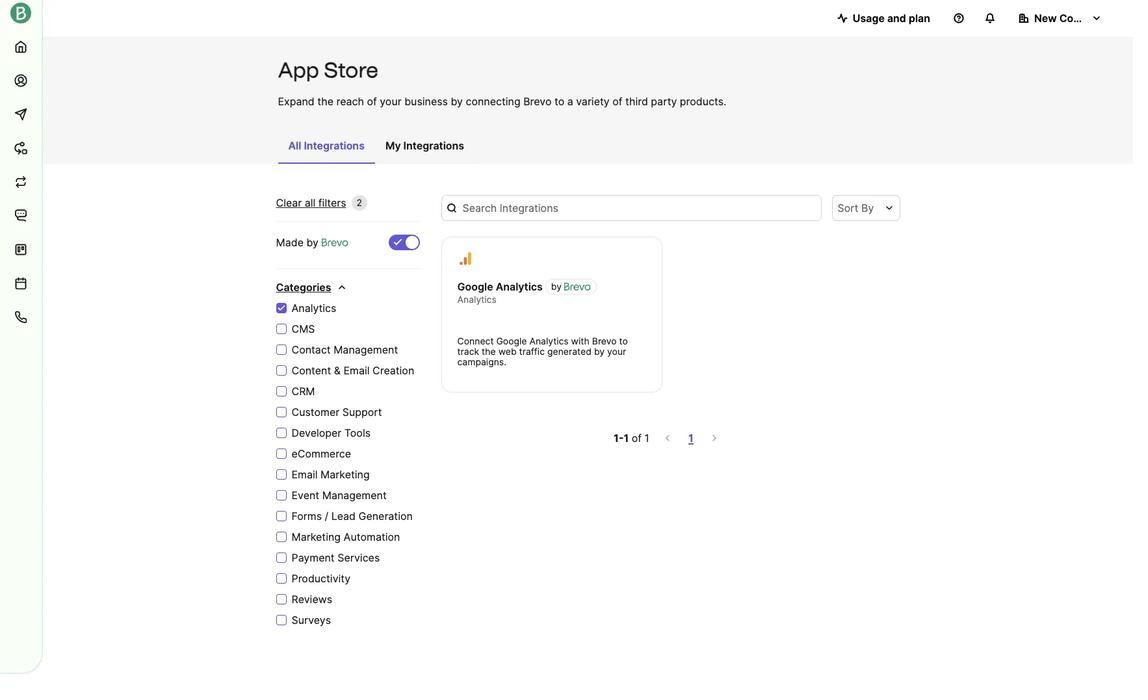 Task type: vqa. For each thing, say whether or not it's contained in the screenshot.
Email
yes



Task type: describe. For each thing, give the bounding box(es) containing it.
contact management
[[292, 343, 398, 356]]

usage and plan
[[853, 12, 930, 25]]

all
[[288, 139, 301, 152]]

integrations for all integrations
[[304, 139, 365, 152]]

cms
[[292, 323, 315, 336]]

0 horizontal spatial your
[[380, 95, 402, 108]]

/
[[325, 510, 329, 523]]

usage and plan button
[[827, 5, 941, 31]]

campaigns.
[[457, 356, 507, 367]]

generation
[[359, 510, 413, 523]]

0 vertical spatial to
[[555, 95, 565, 108]]

company
[[1060, 12, 1108, 25]]

payment
[[292, 551, 335, 564]]

&
[[334, 364, 341, 377]]

management for contact management
[[334, 343, 398, 356]]

third
[[625, 95, 648, 108]]

all
[[305, 196, 316, 209]]

and
[[887, 12, 906, 25]]

usage
[[853, 12, 885, 25]]

content
[[292, 364, 331, 377]]

surveys
[[292, 614, 331, 627]]

services
[[338, 551, 380, 564]]

connect
[[457, 336, 494, 347]]

content & email creation
[[292, 364, 414, 377]]

ecommerce
[[292, 447, 351, 460]]

expand the reach of your business by connecting brevo to a variety of third party products.
[[278, 95, 727, 108]]

lead
[[331, 510, 356, 523]]

2 horizontal spatial of
[[632, 432, 642, 445]]

1 button
[[686, 429, 696, 447]]

payment services
[[292, 551, 380, 564]]

my
[[386, 139, 401, 152]]

developer
[[292, 427, 342, 440]]

integrations for my integrations
[[404, 139, 464, 152]]

analytics inside the connect google analytics with brevo to track the web traffic generated by your campaigns.
[[530, 336, 569, 347]]

brevo inside the connect google analytics with brevo to track the web traffic generated by your campaigns.
[[592, 336, 617, 347]]

Search Integrations search field
[[441, 195, 822, 221]]

new company button
[[1008, 5, 1113, 31]]

categories link
[[276, 280, 347, 295]]

web
[[498, 346, 517, 357]]

marketing automation
[[292, 531, 400, 544]]

reach
[[337, 95, 364, 108]]

google analytics logo image
[[458, 252, 472, 266]]

event
[[292, 489, 319, 502]]

2
[[357, 197, 362, 208]]

by inside the connect google analytics with brevo to track the web traffic generated by your campaigns.
[[594, 346, 605, 357]]

crm
[[292, 385, 315, 398]]

generated
[[547, 346, 592, 357]]

customer
[[292, 406, 340, 419]]

tools
[[344, 427, 371, 440]]

all integrations link
[[278, 133, 375, 164]]

clear all filters
[[276, 196, 346, 209]]

0 vertical spatial the
[[317, 95, 334, 108]]

all integrations
[[288, 139, 365, 152]]

2 1 from the left
[[645, 432, 650, 445]]

sort by
[[838, 202, 874, 215]]

0 vertical spatial marketing
[[321, 468, 370, 481]]

plan
[[909, 12, 930, 25]]



Task type: locate. For each thing, give the bounding box(es) containing it.
to left 'a'
[[555, 95, 565, 108]]

your left "business"
[[380, 95, 402, 108]]

0 horizontal spatial google
[[457, 280, 493, 293]]

email
[[344, 364, 370, 377], [292, 468, 318, 481]]

1 horizontal spatial email
[[344, 364, 370, 377]]

management
[[334, 343, 398, 356], [322, 489, 387, 502]]

1 vertical spatial management
[[322, 489, 387, 502]]

1 horizontal spatial brevo
[[592, 336, 617, 347]]

sort
[[838, 202, 859, 215]]

filters
[[318, 196, 346, 209]]

made
[[276, 236, 304, 249]]

0 vertical spatial google
[[457, 280, 493, 293]]

track
[[457, 346, 479, 357]]

new
[[1034, 12, 1057, 25]]

clear
[[276, 196, 302, 209]]

a
[[567, 95, 573, 108]]

customer support
[[292, 406, 382, 419]]

0 vertical spatial management
[[334, 343, 398, 356]]

1 left 1 button
[[624, 432, 629, 445]]

analytics
[[496, 280, 543, 293], [457, 294, 497, 305], [292, 302, 336, 315], [530, 336, 569, 347]]

contact
[[292, 343, 331, 356]]

with
[[571, 336, 590, 347]]

management up content & email creation
[[334, 343, 398, 356]]

email up event
[[292, 468, 318, 481]]

google analytics
[[457, 280, 543, 293]]

google
[[457, 280, 493, 293], [496, 336, 527, 347]]

categories
[[276, 281, 331, 294]]

0 vertical spatial email
[[344, 364, 370, 377]]

connecting
[[466, 95, 521, 108]]

1 vertical spatial google
[[496, 336, 527, 347]]

0 vertical spatial brevo
[[524, 95, 552, 108]]

to right with
[[619, 336, 628, 347]]

1-
[[614, 432, 624, 445]]

business
[[405, 95, 448, 108]]

0 horizontal spatial 1
[[624, 432, 629, 445]]

reviews
[[292, 593, 332, 606]]

traffic
[[519, 346, 545, 357]]

forms / lead generation
[[292, 510, 413, 523]]

tab list containing all integrations
[[278, 133, 475, 164]]

of left third
[[613, 95, 623, 108]]

integrations right all
[[304, 139, 365, 152]]

1 vertical spatial brevo
[[592, 336, 617, 347]]

by
[[451, 95, 463, 108], [307, 236, 319, 249], [551, 281, 562, 292], [594, 346, 605, 357]]

connect google analytics with brevo to track the web traffic generated by your campaigns.
[[457, 336, 628, 367]]

google right connect
[[496, 336, 527, 347]]

0 horizontal spatial integrations
[[304, 139, 365, 152]]

of right reach
[[367, 95, 377, 108]]

by right google analytics
[[551, 281, 562, 292]]

tab list
[[278, 133, 475, 164]]

brevo right with
[[592, 336, 617, 347]]

support
[[342, 406, 382, 419]]

your inside the connect google analytics with brevo to track the web traffic generated by your campaigns.
[[607, 346, 626, 357]]

my integrations link
[[375, 133, 475, 163]]

1 horizontal spatial to
[[619, 336, 628, 347]]

brevo left 'a'
[[524, 95, 552, 108]]

0 vertical spatial your
[[380, 95, 402, 108]]

brevo
[[524, 95, 552, 108], [592, 336, 617, 347]]

of
[[367, 95, 377, 108], [613, 95, 623, 108], [632, 432, 642, 445]]

0 horizontal spatial email
[[292, 468, 318, 481]]

variety
[[576, 95, 610, 108]]

management for event management
[[322, 489, 387, 502]]

google inside the connect google analytics with brevo to track the web traffic generated by your campaigns.
[[496, 336, 527, 347]]

forms
[[292, 510, 322, 523]]

party
[[651, 95, 677, 108]]

3 1 from the left
[[689, 432, 694, 445]]

integrations right my
[[404, 139, 464, 152]]

1 horizontal spatial integrations
[[404, 139, 464, 152]]

1 horizontal spatial 1
[[645, 432, 650, 445]]

integrations
[[304, 139, 365, 152], [404, 139, 464, 152]]

by right with
[[594, 346, 605, 357]]

automation
[[344, 531, 400, 544]]

google down google analytics logo
[[457, 280, 493, 293]]

1 right 1-1 of 1
[[689, 432, 694, 445]]

1 right 1-
[[645, 432, 650, 445]]

new company
[[1034, 12, 1108, 25]]

products.
[[680, 95, 727, 108]]

1 vertical spatial marketing
[[292, 531, 341, 544]]

sort by button
[[833, 195, 900, 221]]

email right &
[[344, 364, 370, 377]]

management up forms / lead generation
[[322, 489, 387, 502]]

marketing up event management
[[321, 468, 370, 481]]

email marketing
[[292, 468, 370, 481]]

2 integrations from the left
[[404, 139, 464, 152]]

1 vertical spatial to
[[619, 336, 628, 347]]

1 horizontal spatial google
[[496, 336, 527, 347]]

1
[[624, 432, 629, 445], [645, 432, 650, 445], [689, 432, 694, 445]]

to
[[555, 95, 565, 108], [619, 336, 628, 347]]

the
[[317, 95, 334, 108], [482, 346, 496, 357]]

1 integrations from the left
[[304, 139, 365, 152]]

app
[[278, 58, 319, 83]]

marketing up payment
[[292, 531, 341, 544]]

1 vertical spatial your
[[607, 346, 626, 357]]

by
[[862, 202, 874, 215]]

marketing
[[321, 468, 370, 481], [292, 531, 341, 544]]

1 horizontal spatial the
[[482, 346, 496, 357]]

clear all filters link
[[276, 195, 346, 211]]

by right "business"
[[451, 95, 463, 108]]

developer tools
[[292, 427, 371, 440]]

store
[[324, 58, 378, 83]]

my integrations
[[386, 139, 464, 152]]

productivity
[[292, 572, 351, 585]]

event management
[[292, 489, 387, 502]]

1 inside button
[[689, 432, 694, 445]]

app store
[[278, 58, 378, 83]]

expand
[[278, 95, 315, 108]]

1 vertical spatial email
[[292, 468, 318, 481]]

1 horizontal spatial your
[[607, 346, 626, 357]]

1-1 of 1
[[614, 432, 650, 445]]

creation
[[373, 364, 414, 377]]

2 horizontal spatial 1
[[689, 432, 694, 445]]

0 horizontal spatial the
[[317, 95, 334, 108]]

the left reach
[[317, 95, 334, 108]]

0 horizontal spatial of
[[367, 95, 377, 108]]

of right 1-
[[632, 432, 642, 445]]

your
[[380, 95, 402, 108], [607, 346, 626, 357]]

0 horizontal spatial to
[[555, 95, 565, 108]]

the inside the connect google analytics with brevo to track the web traffic generated by your campaigns.
[[482, 346, 496, 357]]

1 1 from the left
[[624, 432, 629, 445]]

made by
[[276, 236, 322, 249]]

the left "web"
[[482, 346, 496, 357]]

to inside the connect google analytics with brevo to track the web traffic generated by your campaigns.
[[619, 336, 628, 347]]

your right with
[[607, 346, 626, 357]]

1 vertical spatial the
[[482, 346, 496, 357]]

1 horizontal spatial of
[[613, 95, 623, 108]]

None checkbox
[[389, 235, 420, 250]]

by right made
[[307, 236, 319, 249]]

0 horizontal spatial brevo
[[524, 95, 552, 108]]



